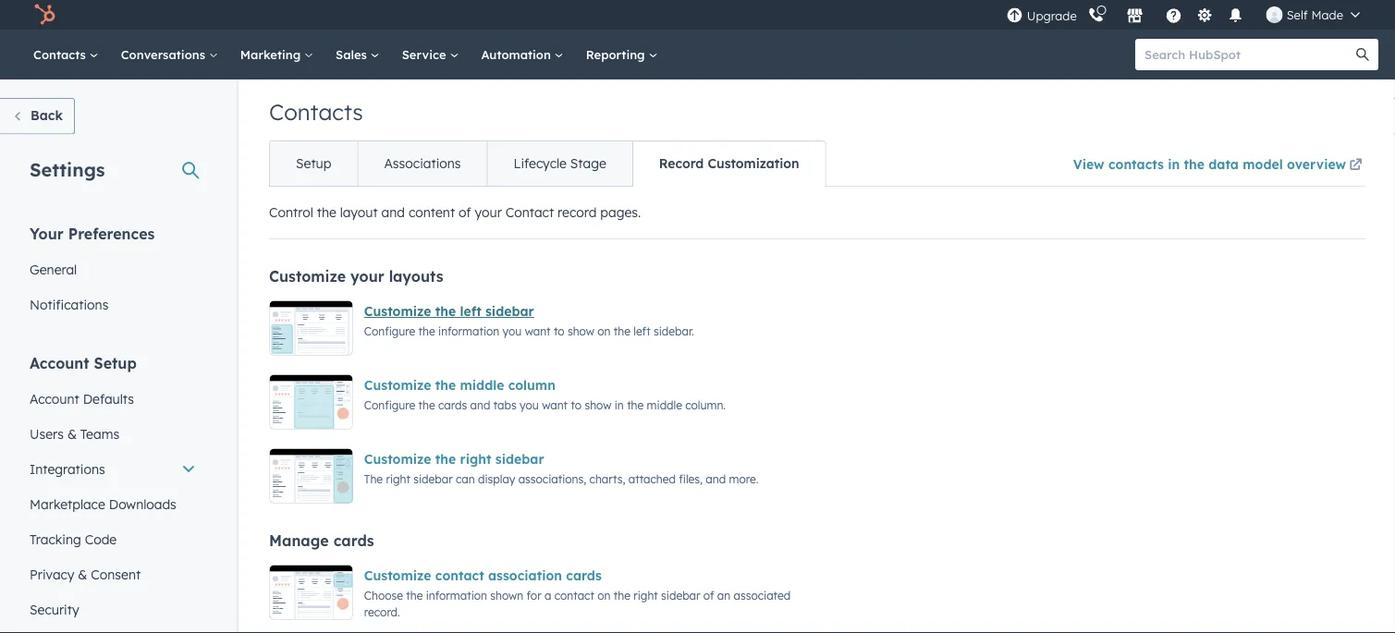 Task type: locate. For each thing, give the bounding box(es) containing it.
1 horizontal spatial right
[[460, 451, 492, 468]]

& for privacy
[[78, 567, 87, 583]]

notifications button
[[1221, 0, 1252, 30]]

2 horizontal spatial right
[[634, 589, 658, 603]]

the
[[364, 472, 383, 486]]

0 vertical spatial your
[[475, 204, 502, 221]]

on inside customize contact association cards choose the information shown for a contact on the right sidebar of an associated record.
[[598, 589, 611, 603]]

1 vertical spatial of
[[704, 589, 715, 603]]

record customization link
[[633, 142, 826, 186]]

view contacts in the data model overview
[[1074, 156, 1347, 172]]

sidebar
[[486, 303, 534, 320], [496, 451, 544, 468], [414, 472, 453, 486], [661, 589, 701, 603]]

0 vertical spatial setup
[[296, 155, 332, 172]]

cards right manage
[[334, 532, 374, 550]]

contacts
[[33, 47, 89, 62], [269, 98, 363, 126]]

in up the charts,
[[615, 398, 624, 412]]

1 vertical spatial configure
[[364, 398, 416, 412]]

to up the column
[[554, 324, 565, 338]]

1 vertical spatial your
[[351, 267, 385, 286]]

0 vertical spatial contacts
[[33, 47, 89, 62]]

customize inside customize the left sidebar configure the information you want to show on the left sidebar.
[[364, 303, 432, 320]]

0 horizontal spatial in
[[615, 398, 624, 412]]

customize the middle column configure the cards and tabs you want to show in the middle column.
[[364, 377, 726, 412]]

in
[[1168, 156, 1181, 172], [615, 398, 624, 412]]

1 horizontal spatial contacts
[[269, 98, 363, 126]]

cards down customize the middle column 'button'
[[438, 398, 467, 412]]

want inside customize the left sidebar configure the information you want to show on the left sidebar.
[[525, 324, 551, 338]]

0 vertical spatial middle
[[460, 377, 504, 394]]

sidebar left an
[[661, 589, 701, 603]]

0 horizontal spatial your
[[351, 267, 385, 286]]

link opens in a new window image
[[1350, 154, 1363, 177], [1350, 159, 1363, 172]]

0 vertical spatial you
[[503, 324, 522, 338]]

teams
[[80, 426, 119, 442]]

1 horizontal spatial cards
[[438, 398, 467, 412]]

sidebar inside customize contact association cards choose the information shown for a contact on the right sidebar of an associated record.
[[661, 589, 701, 603]]

0 vertical spatial left
[[460, 303, 482, 320]]

account
[[30, 354, 89, 372], [30, 391, 79, 407]]

cards right association on the left of the page
[[566, 568, 602, 584]]

customize the left sidebar configure the information you want to show on the left sidebar.
[[364, 303, 694, 338]]

privacy
[[30, 567, 74, 583]]

setup up "account defaults" link
[[94, 354, 137, 372]]

0 vertical spatial account
[[30, 354, 89, 372]]

information down customize the left sidebar button
[[438, 324, 500, 338]]

notifications
[[30, 296, 109, 313]]

0 vertical spatial contact
[[436, 568, 484, 584]]

0 vertical spatial on
[[598, 324, 611, 338]]

contacts down "hubspot" link
[[33, 47, 89, 62]]

0 vertical spatial in
[[1168, 156, 1181, 172]]

0 horizontal spatial setup
[[94, 354, 137, 372]]

users & teams link
[[19, 417, 207, 452]]

configure inside customize the left sidebar configure the information you want to show on the left sidebar.
[[364, 324, 416, 338]]

1 link opens in a new window image from the top
[[1350, 154, 1363, 177]]

your
[[475, 204, 502, 221], [351, 267, 385, 286]]

sidebar down customize the right sidebar button
[[414, 472, 453, 486]]

associations,
[[519, 472, 587, 486]]

sidebar up the column
[[486, 303, 534, 320]]

you inside the customize the middle column configure the cards and tabs you want to show in the middle column.
[[520, 398, 539, 412]]

customize for customize your layouts
[[269, 267, 346, 286]]

to
[[554, 324, 565, 338], [571, 398, 582, 412]]

general link
[[19, 252, 207, 287]]

the
[[1184, 156, 1205, 172], [317, 204, 337, 221], [436, 303, 456, 320], [419, 324, 435, 338], [614, 324, 631, 338], [436, 377, 456, 394], [419, 398, 435, 412], [627, 398, 644, 412], [436, 451, 456, 468], [406, 589, 423, 603], [614, 589, 631, 603]]

back
[[31, 107, 63, 123]]

account up 'users'
[[30, 391, 79, 407]]

0 horizontal spatial contacts
[[33, 47, 89, 62]]

1 vertical spatial right
[[386, 472, 411, 486]]

1 horizontal spatial to
[[571, 398, 582, 412]]

1 vertical spatial show
[[585, 398, 612, 412]]

0 vertical spatial of
[[459, 204, 471, 221]]

cards
[[438, 398, 467, 412], [334, 532, 374, 550], [566, 568, 602, 584]]

on
[[598, 324, 611, 338], [598, 589, 611, 603]]

show up the customize the middle column configure the cards and tabs you want to show in the middle column.
[[568, 324, 595, 338]]

sidebar inside customize the left sidebar configure the information you want to show on the left sidebar.
[[486, 303, 534, 320]]

1 horizontal spatial in
[[1168, 156, 1181, 172]]

0 vertical spatial to
[[554, 324, 565, 338]]

self made
[[1287, 7, 1344, 22]]

left up customize the middle column 'button'
[[460, 303, 482, 320]]

record.
[[364, 605, 400, 619]]

show inside customize the left sidebar configure the information you want to show on the left sidebar.
[[568, 324, 595, 338]]

1 vertical spatial left
[[634, 324, 651, 338]]

marketing link
[[229, 30, 325, 80]]

in inside view contacts in the data model overview link
[[1168, 156, 1181, 172]]

1 vertical spatial you
[[520, 398, 539, 412]]

show up customize the right sidebar the right sidebar can display associations, charts, attached files, and more.
[[585, 398, 612, 412]]

2 configure from the top
[[364, 398, 416, 412]]

for
[[527, 589, 542, 603]]

1 horizontal spatial middle
[[647, 398, 683, 412]]

1 vertical spatial in
[[615, 398, 624, 412]]

on right a
[[598, 589, 611, 603]]

view
[[1074, 156, 1105, 172]]

hubspot link
[[22, 4, 69, 26]]

settings image
[[1197, 8, 1214, 25]]

help button
[[1159, 0, 1190, 30]]

1 vertical spatial contact
[[555, 589, 595, 603]]

right right the
[[386, 472, 411, 486]]

middle
[[460, 377, 504, 394], [647, 398, 683, 412]]

1 on from the top
[[598, 324, 611, 338]]

and inside customize the right sidebar the right sidebar can display associations, charts, attached files, and more.
[[706, 472, 726, 486]]

customize up choose
[[364, 568, 432, 584]]

charts,
[[590, 472, 626, 486]]

2 horizontal spatial and
[[706, 472, 726, 486]]

customize for customize the left sidebar configure the information you want to show on the left sidebar.
[[364, 303, 432, 320]]

left left sidebar.
[[634, 324, 651, 338]]

want up the column
[[525, 324, 551, 338]]

you inside customize the left sidebar configure the information you want to show on the left sidebar.
[[503, 324, 522, 338]]

customize inside customize the right sidebar the right sidebar can display associations, charts, attached files, and more.
[[364, 451, 432, 468]]

a
[[545, 589, 552, 603]]

lifecycle stage
[[514, 155, 607, 172]]

your left layouts
[[351, 267, 385, 286]]

configure down layouts
[[364, 324, 416, 338]]

1 vertical spatial on
[[598, 589, 611, 603]]

customize contact association cards choose the information shown for a contact on the right sidebar of an associated record.
[[364, 568, 791, 619]]

on for manage cards
[[598, 589, 611, 603]]

2 vertical spatial right
[[634, 589, 658, 603]]

information inside customize contact association cards choose the information shown for a contact on the right sidebar of an associated record.
[[426, 589, 487, 603]]

0 vertical spatial want
[[525, 324, 551, 338]]

Search HubSpot search field
[[1136, 39, 1363, 70]]

customize inside customize contact association cards choose the information shown for a contact on the right sidebar of an associated record.
[[364, 568, 432, 584]]

want
[[525, 324, 551, 338], [542, 398, 568, 412]]

0 vertical spatial cards
[[438, 398, 467, 412]]

want inside the customize the middle column configure the cards and tabs you want to show in the middle column.
[[542, 398, 568, 412]]

1 horizontal spatial &
[[78, 567, 87, 583]]

navigation
[[269, 141, 827, 187]]

manage cards
[[269, 532, 374, 550]]

right up can
[[460, 451, 492, 468]]

1 vertical spatial contacts
[[269, 98, 363, 126]]

customize up the
[[364, 451, 432, 468]]

data
[[1209, 156, 1240, 172]]

marketplaces image
[[1127, 8, 1144, 25]]

customize down layouts
[[364, 303, 432, 320]]

customize down control
[[269, 267, 346, 286]]

2 link opens in a new window image from the top
[[1350, 159, 1363, 172]]

account up account defaults
[[30, 354, 89, 372]]

control
[[269, 204, 313, 221]]

service link
[[391, 30, 470, 80]]

configure down customize the middle column 'button'
[[364, 398, 416, 412]]

security
[[30, 602, 79, 618]]

show inside the customize the middle column configure the cards and tabs you want to show in the middle column.
[[585, 398, 612, 412]]

& for users
[[67, 426, 77, 442]]

1 vertical spatial information
[[426, 589, 487, 603]]

back link
[[0, 98, 75, 135]]

want down the column
[[542, 398, 568, 412]]

on inside customize the left sidebar configure the information you want to show on the left sidebar.
[[598, 324, 611, 338]]

you up the column
[[503, 324, 522, 338]]

account defaults
[[30, 391, 134, 407]]

1 vertical spatial middle
[[647, 398, 683, 412]]

1 horizontal spatial your
[[475, 204, 502, 221]]

of left an
[[704, 589, 715, 603]]

calling icon button
[[1081, 3, 1113, 27]]

1 vertical spatial account
[[30, 391, 79, 407]]

you down the column
[[520, 398, 539, 412]]

1 horizontal spatial setup
[[296, 155, 332, 172]]

choose
[[364, 589, 403, 603]]

automation
[[481, 47, 555, 62]]

2 on from the top
[[598, 589, 611, 603]]

middle up tabs
[[460, 377, 504, 394]]

in right contacts
[[1168, 156, 1181, 172]]

0 horizontal spatial to
[[554, 324, 565, 338]]

setup
[[296, 155, 332, 172], [94, 354, 137, 372]]

customization
[[708, 155, 800, 172]]

customize the right sidebar the right sidebar can display associations, charts, attached files, and more.
[[364, 451, 759, 486]]

and right layout
[[382, 204, 405, 221]]

setup up control
[[296, 155, 332, 172]]

& right privacy
[[78, 567, 87, 583]]

0 vertical spatial and
[[382, 204, 405, 221]]

account setup element
[[19, 353, 207, 628]]

tracking code
[[30, 531, 117, 548]]

1 horizontal spatial and
[[470, 398, 491, 412]]

menu
[[1005, 0, 1374, 30]]

customize down customize the left sidebar button
[[364, 377, 432, 394]]

your left contact
[[475, 204, 502, 221]]

configure inside the customize the middle column configure the cards and tabs you want to show in the middle column.
[[364, 398, 416, 412]]

0 vertical spatial &
[[67, 426, 77, 442]]

information inside customize the left sidebar configure the information you want to show on the left sidebar.
[[438, 324, 500, 338]]

contact right a
[[555, 589, 595, 603]]

and left tabs
[[470, 398, 491, 412]]

1 horizontal spatial of
[[704, 589, 715, 603]]

you
[[503, 324, 522, 338], [520, 398, 539, 412]]

2 vertical spatial and
[[706, 472, 726, 486]]

notifications image
[[1228, 8, 1245, 25]]

manage
[[269, 532, 329, 550]]

on left sidebar.
[[598, 324, 611, 338]]

right left an
[[634, 589, 658, 603]]

middle left column.
[[647, 398, 683, 412]]

customize the middle column button
[[364, 375, 556, 397]]

0 vertical spatial show
[[568, 324, 595, 338]]

0 horizontal spatial &
[[67, 426, 77, 442]]

1 vertical spatial to
[[571, 398, 582, 412]]

0 horizontal spatial right
[[386, 472, 411, 486]]

2 vertical spatial cards
[[566, 568, 602, 584]]

setup link
[[270, 142, 357, 186]]

contact left association on the left of the page
[[436, 568, 484, 584]]

& right 'users'
[[67, 426, 77, 442]]

contacts up setup link
[[269, 98, 363, 126]]

associated
[[734, 589, 791, 603]]

1 configure from the top
[[364, 324, 416, 338]]

information
[[438, 324, 500, 338], [426, 589, 487, 603]]

1 vertical spatial and
[[470, 398, 491, 412]]

integrations
[[30, 461, 105, 477]]

0 vertical spatial information
[[438, 324, 500, 338]]

of right content
[[459, 204, 471, 221]]

integrations button
[[19, 452, 207, 487]]

customize inside the customize the middle column configure the cards and tabs you want to show in the middle column.
[[364, 377, 432, 394]]

0 vertical spatial configure
[[364, 324, 416, 338]]

to up customize the right sidebar the right sidebar can display associations, charts, attached files, and more.
[[571, 398, 582, 412]]

customize for customize the middle column configure the cards and tabs you want to show in the middle column.
[[364, 377, 432, 394]]

1 vertical spatial &
[[78, 567, 87, 583]]

customize
[[269, 267, 346, 286], [364, 303, 432, 320], [364, 377, 432, 394], [364, 451, 432, 468], [364, 568, 432, 584]]

attached
[[629, 472, 676, 486]]

1 vertical spatial want
[[542, 398, 568, 412]]

0 horizontal spatial contact
[[436, 568, 484, 584]]

information down 'customize contact association cards' button
[[426, 589, 487, 603]]

1 vertical spatial cards
[[334, 532, 374, 550]]

2 account from the top
[[30, 391, 79, 407]]

1 account from the top
[[30, 354, 89, 372]]

tabs
[[494, 398, 517, 412]]

1 horizontal spatial left
[[634, 324, 651, 338]]

2 horizontal spatial cards
[[566, 568, 602, 584]]

notifications link
[[19, 287, 207, 322]]

show
[[568, 324, 595, 338], [585, 398, 612, 412]]

and right files,
[[706, 472, 726, 486]]



Task type: vqa. For each thing, say whether or not it's contained in the screenshot.
Data Management element
no



Task type: describe. For each thing, give the bounding box(es) containing it.
downloads
[[109, 496, 177, 512]]

self made button
[[1256, 0, 1372, 30]]

record
[[558, 204, 597, 221]]

of inside customize contact association cards choose the information shown for a contact on the right sidebar of an associated record.
[[704, 589, 715, 603]]

lifecycle stage link
[[487, 142, 633, 186]]

search button
[[1348, 39, 1379, 70]]

0 horizontal spatial left
[[460, 303, 482, 320]]

cards inside customize contact association cards choose the information shown for a contact on the right sidebar of an associated record.
[[566, 568, 602, 584]]

upgrade
[[1027, 8, 1077, 24]]

overview
[[1288, 156, 1347, 172]]

contacts link
[[22, 30, 110, 80]]

shown
[[491, 589, 524, 603]]

the inside customize the right sidebar the right sidebar can display associations, charts, attached files, and more.
[[436, 451, 456, 468]]

pages.
[[601, 204, 641, 221]]

column.
[[686, 398, 726, 412]]

customize contact association cards button
[[364, 565, 602, 587]]

setup inside navigation
[[296, 155, 332, 172]]

settings
[[30, 158, 105, 181]]

ruby anderson image
[[1267, 6, 1284, 23]]

users & teams
[[30, 426, 119, 442]]

information for customize your layouts
[[438, 324, 500, 338]]

to inside the customize the middle column configure the cards and tabs you want to show in the middle column.
[[571, 398, 582, 412]]

security link
[[19, 592, 207, 628]]

upgrade image
[[1007, 8, 1024, 25]]

display
[[478, 472, 516, 486]]

right inside customize contact association cards choose the information shown for a contact on the right sidebar of an associated record.
[[634, 589, 658, 603]]

0 vertical spatial right
[[460, 451, 492, 468]]

marketplace
[[30, 496, 105, 512]]

general
[[30, 261, 77, 278]]

conversations
[[121, 47, 209, 62]]

privacy & consent
[[30, 567, 141, 583]]

made
[[1312, 7, 1344, 22]]

record
[[659, 155, 704, 172]]

associations link
[[357, 142, 487, 186]]

sales link
[[325, 30, 391, 80]]

customize the right sidebar button
[[364, 449, 544, 471]]

preferences
[[68, 224, 155, 243]]

information for manage cards
[[426, 589, 487, 603]]

0 horizontal spatial of
[[459, 204, 471, 221]]

0 horizontal spatial cards
[[334, 532, 374, 550]]

menu containing self made
[[1005, 0, 1374, 30]]

contacts
[[1109, 156, 1165, 172]]

stage
[[571, 155, 607, 172]]

content
[[409, 204, 455, 221]]

your preferences element
[[19, 223, 207, 322]]

1 vertical spatial setup
[[94, 354, 137, 372]]

your
[[30, 224, 64, 243]]

model
[[1243, 156, 1284, 172]]

0 horizontal spatial middle
[[460, 377, 504, 394]]

to inside customize the left sidebar configure the information you want to show on the left sidebar.
[[554, 324, 565, 338]]

an
[[718, 589, 731, 603]]

in inside the customize the middle column configure the cards and tabs you want to show in the middle column.
[[615, 398, 624, 412]]

files,
[[679, 472, 703, 486]]

reporting
[[586, 47, 649, 62]]

control the layout and content of your contact record pages.
[[269, 204, 641, 221]]

and inside the customize the middle column configure the cards and tabs you want to show in the middle column.
[[470, 398, 491, 412]]

on for customize your layouts
[[598, 324, 611, 338]]

record customization
[[659, 155, 800, 172]]

account defaults link
[[19, 382, 207, 417]]

account setup
[[30, 354, 137, 372]]

contacts inside contacts link
[[33, 47, 89, 62]]

users
[[30, 426, 64, 442]]

column
[[508, 377, 556, 394]]

defaults
[[83, 391, 134, 407]]

tracking
[[30, 531, 81, 548]]

account for account setup
[[30, 354, 89, 372]]

reporting link
[[575, 30, 669, 80]]

tracking code link
[[19, 522, 207, 557]]

marketing
[[240, 47, 304, 62]]

customize for customize contact association cards choose the information shown for a contact on the right sidebar of an associated record.
[[364, 568, 432, 584]]

can
[[456, 472, 475, 486]]

configure for customize the middle column
[[364, 398, 416, 412]]

customize for customize the right sidebar the right sidebar can display associations, charts, attached files, and more.
[[364, 451, 432, 468]]

associations
[[384, 155, 461, 172]]

contact
[[506, 204, 554, 221]]

search image
[[1357, 48, 1370, 61]]

self
[[1287, 7, 1309, 22]]

more.
[[729, 472, 759, 486]]

0 horizontal spatial and
[[382, 204, 405, 221]]

calling icon image
[[1088, 7, 1105, 24]]

consent
[[91, 567, 141, 583]]

cards inside the customize the middle column configure the cards and tabs you want to show in the middle column.
[[438, 398, 467, 412]]

help image
[[1166, 8, 1183, 25]]

automation link
[[470, 30, 575, 80]]

marketplace downloads link
[[19, 487, 207, 522]]

customize your layouts
[[269, 267, 444, 286]]

sidebar up display
[[496, 451, 544, 468]]

account for account defaults
[[30, 391, 79, 407]]

hubspot image
[[33, 4, 56, 26]]

customize the left sidebar button
[[364, 301, 534, 323]]

privacy & consent link
[[19, 557, 207, 592]]

service
[[402, 47, 450, 62]]

1 horizontal spatial contact
[[555, 589, 595, 603]]

lifecycle
[[514, 155, 567, 172]]

layouts
[[389, 267, 444, 286]]

association
[[488, 568, 562, 584]]

code
[[85, 531, 117, 548]]

sidebar.
[[654, 324, 694, 338]]

configure for customize the left sidebar
[[364, 324, 416, 338]]

marketplaces button
[[1116, 0, 1155, 30]]

navigation containing setup
[[269, 141, 827, 187]]

settings link
[[1194, 5, 1217, 25]]

view contacts in the data model overview link
[[1074, 144, 1366, 186]]

layout
[[340, 204, 378, 221]]



